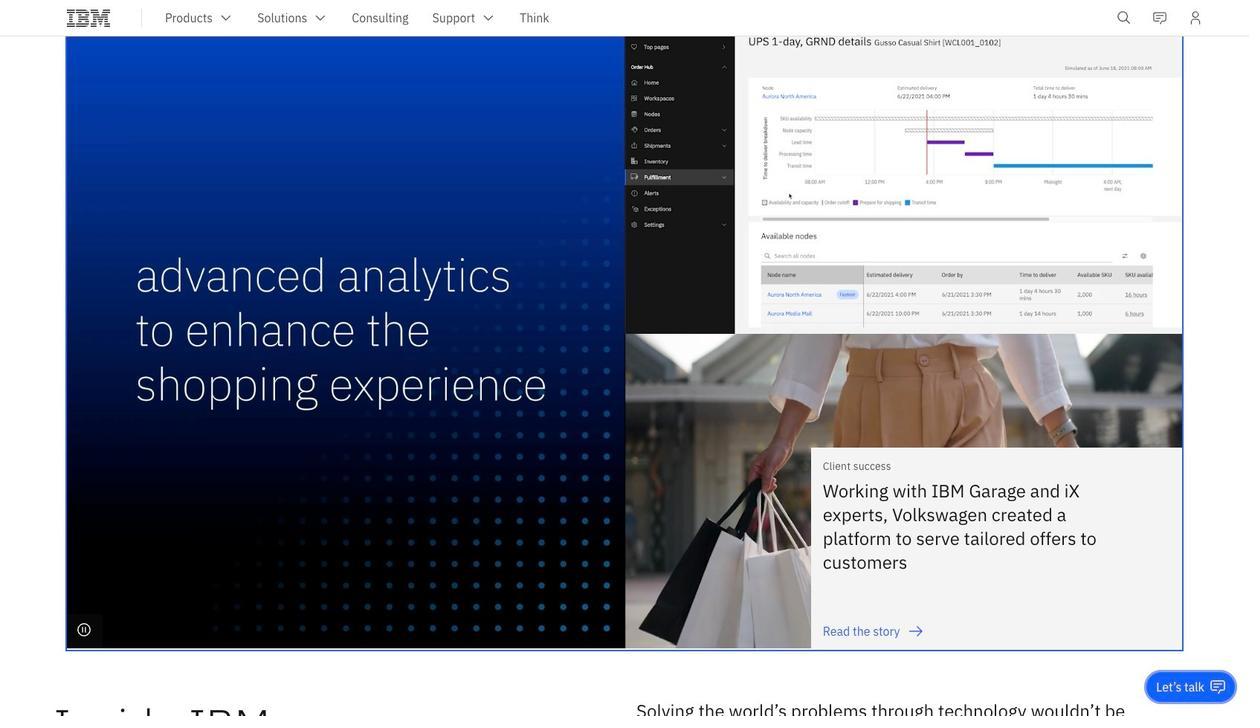Task type: locate. For each thing, give the bounding box(es) containing it.
let's talk element
[[1157, 679, 1205, 695]]



